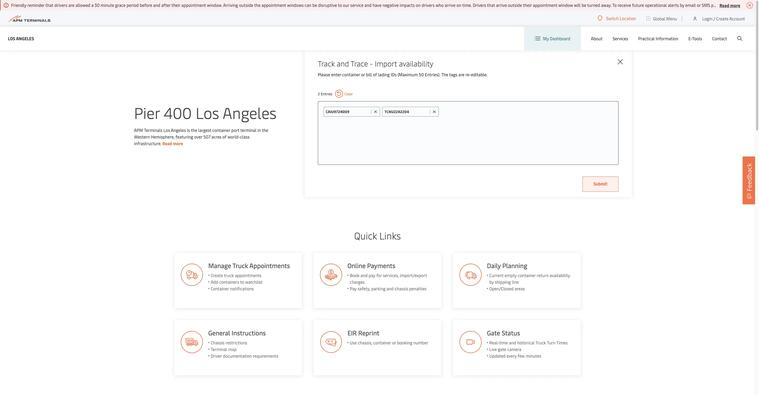 Task type: describe. For each thing, give the bounding box(es) containing it.
impacts
[[400, 2, 415, 8]]

class
[[240, 134, 250, 139]]

apmt icon 135 image
[[320, 331, 343, 353]]

1 on from the left
[[416, 2, 421, 8]]

container inside daily planning current empty container return availability by shipping line open/closed areas
[[518, 272, 536, 278]]

2 drivers from the left
[[422, 2, 435, 8]]

camera
[[508, 346, 522, 352]]

online
[[348, 261, 366, 270]]

read more button
[[720, 2, 741, 8]]

quick
[[355, 229, 377, 242]]

away. to
[[602, 2, 617, 8]]

services button
[[613, 26, 629, 50]]

notifications
[[230, 286, 254, 291]]

time.
[[463, 2, 472, 8]]

orange club loyalty program - 56 image
[[460, 264, 482, 286]]

after
[[161, 2, 171, 8]]

2 be from the left
[[582, 2, 587, 8]]

and up enter
[[337, 58, 349, 68]]

quick links
[[355, 229, 401, 242]]

tariffs - 131 image
[[320, 264, 343, 286]]

driver
[[211, 353, 222, 359]]

window.
[[207, 2, 223, 8]]

tools
[[693, 36, 703, 41]]

tags
[[450, 72, 458, 77]]

western
[[134, 134, 150, 139]]

read for read more button
[[720, 2, 730, 8]]

safety,
[[358, 286, 371, 291]]

trace
[[351, 58, 368, 68]]

more for 'read more' link
[[173, 140, 183, 146]]

terminals
[[144, 127, 163, 133]]

50
[[419, 72, 424, 77]]

container down trace at top left
[[343, 72, 360, 77]]

reminder
[[27, 2, 45, 8]]

2 that from the left
[[488, 2, 496, 8]]

2
[[318, 91, 320, 96]]

planning
[[503, 261, 528, 270]]

1 their from the left
[[172, 2, 181, 8]]

1 outside from the left
[[239, 2, 253, 8]]

world-
[[228, 134, 240, 139]]

editable.
[[472, 72, 488, 77]]

angeles for apm terminals los angeles is the largest container port terminal in the western hemisphere, featuring over 507 acres of world-class infrastructure.
[[171, 127, 186, 133]]

alerts
[[669, 2, 680, 8]]

feedback button
[[743, 156, 757, 204]]

gate
[[499, 346, 507, 352]]

map
[[228, 346, 237, 352]]

1 be from the left
[[313, 2, 317, 8]]

my
[[544, 36, 549, 41]]

Entered ID text field
[[385, 109, 429, 114]]

los angeles
[[8, 35, 34, 41]]

apm terminals los angeles is the largest container port terminal in the western hemisphere, featuring over 507 acres of world-class infrastructure.
[[134, 127, 268, 146]]

gate cam image
[[460, 331, 482, 353]]

lading
[[378, 72, 390, 77]]

submit
[[594, 181, 608, 187]]

los for apm terminals los angeles is the largest container port terminal in the western hemisphere, featuring over 507 acres of world-class infrastructure.
[[164, 127, 170, 133]]

or inside 'eir reprint use chassis, container or booking number'
[[393, 340, 397, 345]]

have
[[373, 2, 382, 8]]

current
[[490, 272, 504, 278]]

dashboard
[[550, 36, 571, 41]]

account
[[730, 15, 746, 21]]

re-
[[466, 72, 472, 77]]

chassis,
[[358, 340, 373, 345]]

truck inside manage truck appointments create truck appointments add containers to watchlist container notifications
[[233, 261, 248, 270]]

service
[[351, 2, 364, 8]]

restrictions
[[226, 340, 247, 345]]

every
[[507, 353, 517, 359]]

book
[[350, 272, 360, 278]]

chassis
[[211, 340, 225, 345]]

menu
[[667, 15, 678, 21]]

real-
[[490, 340, 500, 345]]

my dashboard
[[544, 36, 571, 41]]

is
[[187, 127, 190, 133]]

submit button
[[583, 176, 619, 192]]

Type or paste your IDs here text field
[[441, 107, 613, 116]]

2 horizontal spatial the
[[262, 127, 268, 133]]

1 that from the left
[[45, 2, 53, 8]]

the
[[442, 72, 449, 77]]

friendly reminder that drivers are allowed a 30 minute grace period before and after their appointment window. arriving outside the appointment windows can be disruptive to our service and have negative impacts on drivers who arrive on time. drivers that arrive outside their appointment window will be turned away. to receive future operational alerts by email or sms please
[[11, 2, 725, 8]]

manage truck appointments create truck appointments add containers to watchlist container notifications
[[208, 261, 290, 291]]

instructions
[[232, 329, 266, 337]]

2 appointment from the left
[[262, 2, 286, 8]]

return
[[537, 272, 549, 278]]

about
[[592, 36, 603, 41]]

1 vertical spatial are
[[459, 72, 465, 77]]

0 vertical spatial to
[[338, 2, 342, 8]]

0 vertical spatial are
[[68, 2, 75, 8]]

1 drivers from the left
[[54, 2, 67, 8]]

future
[[633, 2, 645, 8]]

and left chassis
[[387, 286, 394, 291]]

to inside manage truck appointments create truck appointments add containers to watchlist container notifications
[[240, 279, 244, 285]]

container inside 'eir reprint use chassis, container or booking number'
[[374, 340, 392, 345]]

receive
[[618, 2, 632, 8]]

terminal
[[211, 346, 227, 352]]

pier
[[134, 102, 160, 123]]

2 arrive from the left
[[497, 2, 507, 8]]

period
[[127, 2, 139, 8]]

eir reprint use chassis, container or booking number
[[348, 329, 429, 345]]

turned
[[588, 2, 601, 8]]

open/closed
[[490, 286, 514, 291]]

login / create account link
[[693, 11, 746, 26]]

practical
[[639, 36, 655, 41]]

2 horizontal spatial or
[[698, 2, 701, 8]]

truck inside the gate status real-time and historical truck turn times live gate camera updated every few minutes
[[536, 340, 547, 345]]

container inside "apm terminals los angeles is the largest container port terminal in the western hemisphere, featuring over 507 acres of world-class infrastructure."
[[213, 127, 231, 133]]

friendly
[[11, 2, 26, 8]]

track and trace - import availability
[[318, 58, 434, 68]]

featuring
[[176, 134, 193, 139]]



Task type: vqa. For each thing, say whether or not it's contained in the screenshot.


Task type: locate. For each thing, give the bounding box(es) containing it.
a
[[91, 2, 94, 8]]

e-tools button
[[689, 26, 703, 50]]

1 vertical spatial read
[[163, 140, 172, 146]]

container up acres
[[213, 127, 231, 133]]

and left pay at bottom left
[[361, 272, 368, 278]]

are left the re-
[[459, 72, 465, 77]]

login
[[703, 15, 713, 21]]

drivers left the "who"
[[422, 2, 435, 8]]

payments
[[368, 261, 396, 270]]

minute
[[101, 2, 114, 8]]

1 horizontal spatial read
[[720, 2, 730, 8]]

requirements
[[253, 353, 278, 359]]

1 horizontal spatial read more
[[720, 2, 741, 8]]

1 arrive from the left
[[445, 2, 456, 8]]

1 horizontal spatial of
[[373, 72, 377, 77]]

sms
[[702, 2, 711, 8]]

arrive right the "who"
[[445, 2, 456, 8]]

30
[[95, 2, 100, 8]]

before
[[140, 2, 152, 8]]

or left booking
[[393, 340, 397, 345]]

their
[[172, 2, 181, 8], [524, 2, 532, 8]]

0 horizontal spatial appointment
[[182, 2, 206, 8]]

0 horizontal spatial los
[[8, 35, 15, 41]]

read more for 'read more' link
[[163, 140, 183, 146]]

and left "after"
[[153, 2, 160, 8]]

on left time.
[[457, 2, 462, 8]]

line
[[513, 279, 519, 285]]

availability inside daily planning current empty container return availability by shipping line open/closed areas
[[550, 272, 571, 278]]

largest
[[198, 127, 212, 133]]

eir
[[348, 329, 357, 337]]

0 horizontal spatial angeles
[[16, 35, 34, 41]]

0 vertical spatial create
[[717, 15, 729, 21]]

appointment
[[182, 2, 206, 8], [262, 2, 286, 8], [533, 2, 558, 8]]

global
[[654, 15, 666, 21]]

switch
[[607, 15, 619, 21]]

number
[[414, 340, 429, 345]]

0 horizontal spatial their
[[172, 2, 181, 8]]

time
[[500, 340, 509, 345]]

0 horizontal spatial to
[[240, 279, 244, 285]]

practical information button
[[639, 26, 679, 50]]

1 horizontal spatial truck
[[536, 340, 547, 345]]

and left have
[[365, 2, 372, 8]]

1 vertical spatial more
[[173, 140, 183, 146]]

truck
[[233, 261, 248, 270], [536, 340, 547, 345]]

read
[[720, 2, 730, 8], [163, 140, 172, 146]]

bill
[[366, 72, 372, 77]]

0 horizontal spatial are
[[68, 2, 75, 8]]

and
[[153, 2, 160, 8], [365, 2, 372, 8], [337, 58, 349, 68], [361, 272, 368, 278], [387, 286, 394, 291], [510, 340, 517, 345]]

0 horizontal spatial read more
[[163, 140, 183, 146]]

daily planning current empty container return availability by shipping line open/closed areas
[[488, 261, 571, 291]]

1 horizontal spatial angeles
[[171, 127, 186, 133]]

minutes
[[527, 353, 542, 359]]

availability up 50
[[399, 58, 434, 68]]

1 horizontal spatial outside
[[508, 2, 523, 8]]

0 horizontal spatial by
[[490, 279, 494, 285]]

email
[[686, 2, 697, 8]]

read up the login / create account
[[720, 2, 730, 8]]

arrive right drivers
[[497, 2, 507, 8]]

2 vertical spatial angeles
[[171, 127, 186, 133]]

Entered ID text field
[[326, 109, 370, 114]]

e-tools
[[689, 36, 703, 41]]

appointment left window.
[[182, 2, 206, 8]]

container up line
[[518, 272, 536, 278]]

arrive
[[445, 2, 456, 8], [497, 2, 507, 8]]

live
[[490, 346, 498, 352]]

over
[[194, 134, 203, 139]]

0 horizontal spatial create
[[211, 272, 223, 278]]

create up the add
[[211, 272, 223, 278]]

windows
[[287, 2, 304, 8]]

please
[[318, 72, 331, 77]]

information
[[656, 36, 679, 41]]

infrastructure.
[[134, 140, 162, 146]]

/
[[714, 15, 716, 21]]

1 horizontal spatial are
[[459, 72, 465, 77]]

2 on from the left
[[457, 2, 462, 8]]

1 horizontal spatial or
[[393, 340, 397, 345]]

that right drivers
[[488, 2, 496, 8]]

availability
[[399, 58, 434, 68], [550, 272, 571, 278]]

turn
[[548, 340, 556, 345]]

0 vertical spatial availability
[[399, 58, 434, 68]]

more inside read more button
[[731, 2, 741, 8]]

availability right return
[[550, 272, 571, 278]]

switch location
[[607, 15, 637, 21]]

entries).
[[425, 72, 441, 77]]

3 appointment from the left
[[533, 2, 558, 8]]

driver information - 58 image
[[181, 331, 203, 353]]

or
[[698, 2, 701, 8], [361, 72, 365, 77], [393, 340, 397, 345]]

appointment left the windows
[[262, 2, 286, 8]]

los inside "apm terminals los angeles is the largest container port terminal in the western hemisphere, featuring over 507 acres of world-class infrastructure."
[[164, 127, 170, 133]]

400
[[164, 102, 192, 123]]

for
[[377, 272, 382, 278]]

1 horizontal spatial by
[[681, 2, 685, 8]]

2 horizontal spatial angeles
[[223, 102, 277, 123]]

read more down hemisphere,
[[163, 140, 183, 146]]

be right will
[[582, 2, 587, 8]]

more for read more button
[[731, 2, 741, 8]]

or left bill
[[361, 72, 365, 77]]

1 vertical spatial read more
[[163, 140, 183, 146]]

la secondary image
[[160, 135, 253, 214]]

pay
[[350, 286, 357, 291]]

drivers left allowed
[[54, 2, 67, 8]]

0 horizontal spatial drivers
[[54, 2, 67, 8]]

by inside daily planning current empty container return availability by shipping line open/closed areas
[[490, 279, 494, 285]]

be right can
[[313, 2, 317, 8]]

in
[[258, 127, 261, 133]]

appointments
[[250, 261, 290, 270]]

0 vertical spatial read more
[[720, 2, 741, 8]]

online payments book and pay for services, import/export charges pay safety, parking and chassis penalties
[[348, 261, 427, 291]]

los for pier 400 los angeles
[[196, 102, 219, 123]]

switch location button
[[598, 15, 637, 21]]

read more for read more button
[[720, 2, 741, 8]]

1 appointment from the left
[[182, 2, 206, 8]]

more down 'featuring'
[[173, 140, 183, 146]]

more up the account in the top of the page
[[731, 2, 741, 8]]

read more up the login / create account
[[720, 2, 741, 8]]

location
[[620, 15, 637, 21]]

0 horizontal spatial or
[[361, 72, 365, 77]]

and inside the gate status real-time and historical truck turn times live gate camera updated every few minutes
[[510, 340, 517, 345]]

by
[[681, 2, 685, 8], [490, 279, 494, 285]]

0 horizontal spatial be
[[313, 2, 317, 8]]

0 horizontal spatial that
[[45, 2, 53, 8]]

0 horizontal spatial more
[[173, 140, 183, 146]]

empty
[[505, 272, 517, 278]]

gate
[[488, 329, 501, 337]]

1 horizontal spatial appointment
[[262, 2, 286, 8]]

negative
[[383, 2, 399, 8]]

angeles for pier 400 los angeles
[[223, 102, 277, 123]]

read down hemisphere,
[[163, 140, 172, 146]]

hemisphere,
[[151, 134, 175, 139]]

1 horizontal spatial availability
[[550, 272, 571, 278]]

booking
[[398, 340, 413, 345]]

to left the our
[[338, 2, 342, 8]]

1 horizontal spatial arrive
[[497, 2, 507, 8]]

contact
[[713, 36, 728, 41]]

read for 'read more' link
[[163, 140, 172, 146]]

0 horizontal spatial arrive
[[445, 2, 456, 8]]

1 horizontal spatial create
[[717, 15, 729, 21]]

los angeles link
[[8, 35, 34, 42]]

are left allowed
[[68, 2, 75, 8]]

2 their from the left
[[524, 2, 532, 8]]

1 horizontal spatial their
[[524, 2, 532, 8]]

2 outside from the left
[[508, 2, 523, 8]]

1 vertical spatial availability
[[550, 272, 571, 278]]

-
[[370, 58, 373, 68]]

1 horizontal spatial los
[[164, 127, 170, 133]]

window
[[559, 2, 574, 8]]

services
[[613, 36, 629, 41]]

apm
[[134, 127, 143, 133]]

0 vertical spatial truck
[[233, 261, 248, 270]]

0 horizontal spatial the
[[191, 127, 197, 133]]

on right impacts at the right of page
[[416, 2, 421, 8]]

container
[[343, 72, 360, 77], [213, 127, 231, 133], [518, 272, 536, 278], [374, 340, 392, 345]]

by left 'email'
[[681, 2, 685, 8]]

create right /
[[717, 15, 729, 21]]

general
[[208, 329, 230, 337]]

2 vertical spatial los
[[164, 127, 170, 133]]

angeles
[[16, 35, 34, 41], [223, 102, 277, 123], [171, 127, 186, 133]]

0 vertical spatial or
[[698, 2, 701, 8]]

few
[[518, 353, 525, 359]]

1 vertical spatial angeles
[[223, 102, 277, 123]]

enter
[[332, 72, 342, 77]]

updated
[[490, 353, 506, 359]]

containers
[[219, 279, 239, 285]]

of inside "apm terminals los angeles is the largest container port terminal in the western hemisphere, featuring over 507 acres of world-class infrastructure."
[[223, 134, 227, 139]]

0 horizontal spatial on
[[416, 2, 421, 8]]

0 vertical spatial read
[[720, 2, 730, 8]]

los inside los angeles link
[[8, 35, 15, 41]]

reprint
[[359, 329, 380, 337]]

2 horizontal spatial appointment
[[533, 2, 558, 8]]

angeles inside "apm terminals los angeles is the largest container port terminal in the western hemisphere, featuring over 507 acres of world-class infrastructure."
[[171, 127, 186, 133]]

or left sms
[[698, 2, 701, 8]]

create inside login / create account link
[[717, 15, 729, 21]]

are
[[68, 2, 75, 8], [459, 72, 465, 77]]

close alert image
[[747, 2, 754, 8]]

add
[[211, 279, 218, 285]]

1 vertical spatial or
[[361, 72, 365, 77]]

0 horizontal spatial outside
[[239, 2, 253, 8]]

read inside button
[[720, 2, 730, 8]]

1 horizontal spatial drivers
[[422, 2, 435, 8]]

1 horizontal spatial that
[[488, 2, 496, 8]]

0 horizontal spatial read
[[163, 140, 172, 146]]

please enter container or bill of lading ids (maximum 50 entries). the tags are re-editable.
[[318, 72, 488, 77]]

read more link
[[163, 140, 183, 146]]

1 horizontal spatial more
[[731, 2, 741, 8]]

by down current
[[490, 279, 494, 285]]

1 vertical spatial by
[[490, 279, 494, 285]]

1 vertical spatial to
[[240, 279, 244, 285]]

0 horizontal spatial truck
[[233, 261, 248, 270]]

login / create account
[[703, 15, 746, 21]]

1 vertical spatial of
[[223, 134, 227, 139]]

of right acres
[[223, 134, 227, 139]]

ids
[[391, 72, 397, 77]]

1 vertical spatial create
[[211, 272, 223, 278]]

port
[[232, 127, 240, 133]]

0 vertical spatial more
[[731, 2, 741, 8]]

1 horizontal spatial the
[[254, 2, 261, 8]]

manager truck appointments - 53 image
[[181, 264, 203, 286]]

0 vertical spatial angeles
[[16, 35, 34, 41]]

0 vertical spatial by
[[681, 2, 685, 8]]

1 horizontal spatial on
[[457, 2, 462, 8]]

appointment left "window"
[[533, 2, 558, 8]]

0 horizontal spatial of
[[223, 134, 227, 139]]

1 vertical spatial truck
[[536, 340, 547, 345]]

truck up the appointments
[[233, 261, 248, 270]]

truck left turn
[[536, 340, 547, 345]]

0 vertical spatial of
[[373, 72, 377, 77]]

2 entries
[[318, 91, 333, 96]]

appointments
[[235, 272, 262, 278]]

0 horizontal spatial availability
[[399, 58, 434, 68]]

documentation
[[223, 353, 252, 359]]

to up notifications in the bottom of the page
[[240, 279, 244, 285]]

feedback
[[746, 163, 754, 191]]

services,
[[383, 272, 399, 278]]

grace
[[115, 2, 126, 8]]

1 horizontal spatial be
[[582, 2, 587, 8]]

2 horizontal spatial los
[[196, 102, 219, 123]]

of right bill
[[373, 72, 377, 77]]

and up camera
[[510, 340, 517, 345]]

contact button
[[713, 26, 728, 50]]

create inside manage truck appointments create truck appointments add containers to watchlist container notifications
[[211, 272, 223, 278]]

1 vertical spatial los
[[196, 102, 219, 123]]

that right reminder
[[45, 2, 53, 8]]

1 horizontal spatial to
[[338, 2, 342, 8]]

2 vertical spatial or
[[393, 340, 397, 345]]

clear button
[[335, 90, 353, 98]]

0 vertical spatial los
[[8, 35, 15, 41]]

container
[[211, 286, 229, 291]]

container down reprint
[[374, 340, 392, 345]]



